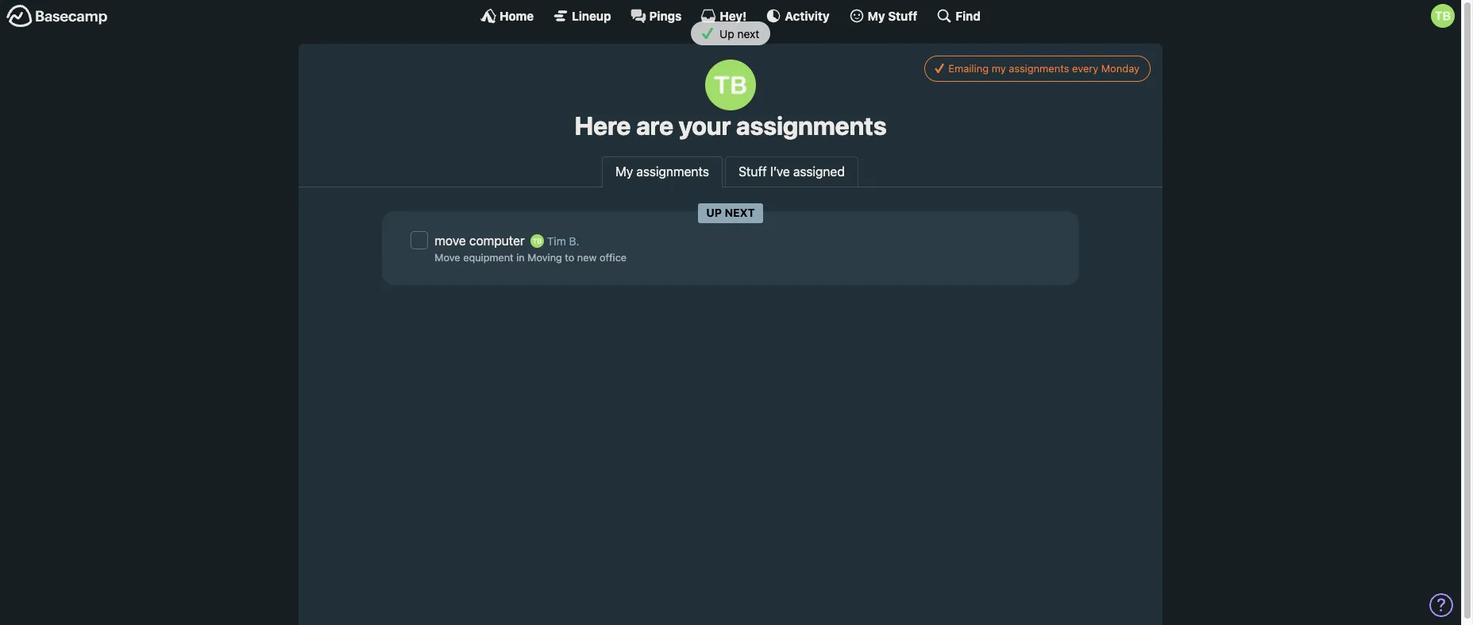 Task type: vqa. For each thing, say whether or not it's contained in the screenshot.
be
no



Task type: locate. For each thing, give the bounding box(es) containing it.
my for my stuff
[[868, 8, 885, 23]]

emailing my assignments every monday button
[[925, 56, 1151, 81]]

1 vertical spatial assignments
[[736, 110, 887, 141]]

stuff
[[888, 8, 918, 23], [739, 165, 767, 179]]

equipment
[[463, 252, 514, 264]]

up next alert
[[0, 21, 1462, 45]]

lineup
[[572, 8, 611, 23]]

1 horizontal spatial tim burton image
[[705, 60, 756, 110]]

your
[[679, 110, 731, 141]]

1 vertical spatial up
[[706, 206, 722, 219]]

switch accounts image
[[6, 4, 108, 29]]

stuff left find popup button
[[888, 8, 918, 23]]

0 horizontal spatial my
[[616, 165, 633, 179]]

my inside popup button
[[868, 8, 885, 23]]

assignments up assigned
[[736, 110, 887, 141]]

up inside alert
[[720, 27, 735, 40]]

my
[[868, 8, 885, 23], [616, 165, 633, 179]]

hey! button
[[701, 8, 747, 24]]

assignments
[[1009, 62, 1070, 74], [736, 110, 887, 141], [637, 165, 709, 179]]

new
[[577, 252, 597, 264]]

pings
[[649, 8, 682, 23]]

assignments right my
[[1009, 62, 1070, 74]]

my for my assignments
[[616, 165, 633, 179]]

move
[[435, 234, 466, 248]]

my stuff button
[[849, 8, 918, 24]]

0 vertical spatial assignments
[[1009, 62, 1070, 74]]

0 horizontal spatial assignments
[[637, 165, 709, 179]]

moving
[[528, 252, 562, 264]]

1 vertical spatial my
[[616, 165, 633, 179]]

tim burton image down 'up next' alert
[[705, 60, 756, 110]]

1 horizontal spatial assignments
[[736, 110, 887, 141]]

1 vertical spatial tim burton image
[[531, 235, 544, 248]]

my down here
[[616, 165, 633, 179]]

stuff i've assigned
[[739, 165, 845, 179]]

assignments inside button
[[1009, 62, 1070, 74]]

1 horizontal spatial my
[[868, 8, 885, 23]]

move
[[435, 252, 460, 264]]

find
[[956, 8, 981, 23]]

0 vertical spatial stuff
[[888, 8, 918, 23]]

up down hey! popup button
[[720, 27, 735, 40]]

2 horizontal spatial assignments
[[1009, 62, 1070, 74]]

home
[[500, 8, 534, 23]]

stuff i've assigned link
[[725, 157, 859, 187]]

stuff left the i've
[[739, 165, 767, 179]]

up
[[720, 27, 735, 40], [706, 206, 722, 219]]

every
[[1072, 62, 1099, 74]]

up left next
[[706, 206, 722, 219]]

0 vertical spatial up
[[720, 27, 735, 40]]

0 vertical spatial my
[[868, 8, 885, 23]]

move equipment in moving to new office
[[435, 252, 627, 264]]

are
[[636, 110, 674, 141]]

1 horizontal spatial stuff
[[888, 8, 918, 23]]

move computer link
[[435, 234, 525, 248]]

b.
[[569, 234, 580, 248]]

assignments down are
[[637, 165, 709, 179]]

1 vertical spatial stuff
[[739, 165, 767, 179]]

my right activity on the right top of the page
[[868, 8, 885, 23]]

my stuff
[[868, 8, 918, 23]]

tim burton image
[[705, 60, 756, 110], [531, 235, 544, 248]]

tim burton image up the move equipment in moving to new office
[[531, 235, 544, 248]]

office
[[600, 252, 627, 264]]



Task type: describe. For each thing, give the bounding box(es) containing it.
find button
[[937, 8, 981, 24]]

0 horizontal spatial tim burton image
[[531, 235, 544, 248]]

stuff inside popup button
[[888, 8, 918, 23]]

i've
[[770, 165, 790, 179]]

up next
[[717, 27, 760, 40]]

0 vertical spatial tim burton image
[[705, 60, 756, 110]]

pings button
[[630, 8, 682, 24]]

main element
[[0, 0, 1462, 31]]

activity
[[785, 8, 830, 23]]

my assignments link
[[602, 157, 723, 188]]

up next
[[706, 206, 755, 219]]

up for up next
[[706, 206, 722, 219]]

next
[[725, 206, 755, 219]]

hey!
[[720, 8, 747, 23]]

next
[[738, 27, 760, 40]]

tim
[[547, 234, 566, 248]]

move computer
[[435, 234, 525, 248]]

up for up next
[[720, 27, 735, 40]]

home link
[[481, 8, 534, 24]]

here are your assignments
[[575, 110, 887, 141]]

here
[[575, 110, 631, 141]]

tim burton image
[[1431, 4, 1455, 28]]

in
[[517, 252, 525, 264]]

to
[[565, 252, 575, 264]]

computer
[[469, 234, 525, 248]]

2 vertical spatial assignments
[[637, 165, 709, 179]]

emailing
[[949, 62, 989, 74]]

activity link
[[766, 8, 830, 24]]

my assignments
[[616, 165, 709, 179]]

monday
[[1102, 62, 1140, 74]]

assigned
[[793, 165, 845, 179]]

my
[[992, 62, 1006, 74]]

emailing my assignments every monday
[[949, 62, 1140, 74]]

tim b.
[[544, 234, 580, 248]]

0 horizontal spatial stuff
[[739, 165, 767, 179]]

lineup link
[[553, 8, 611, 24]]



